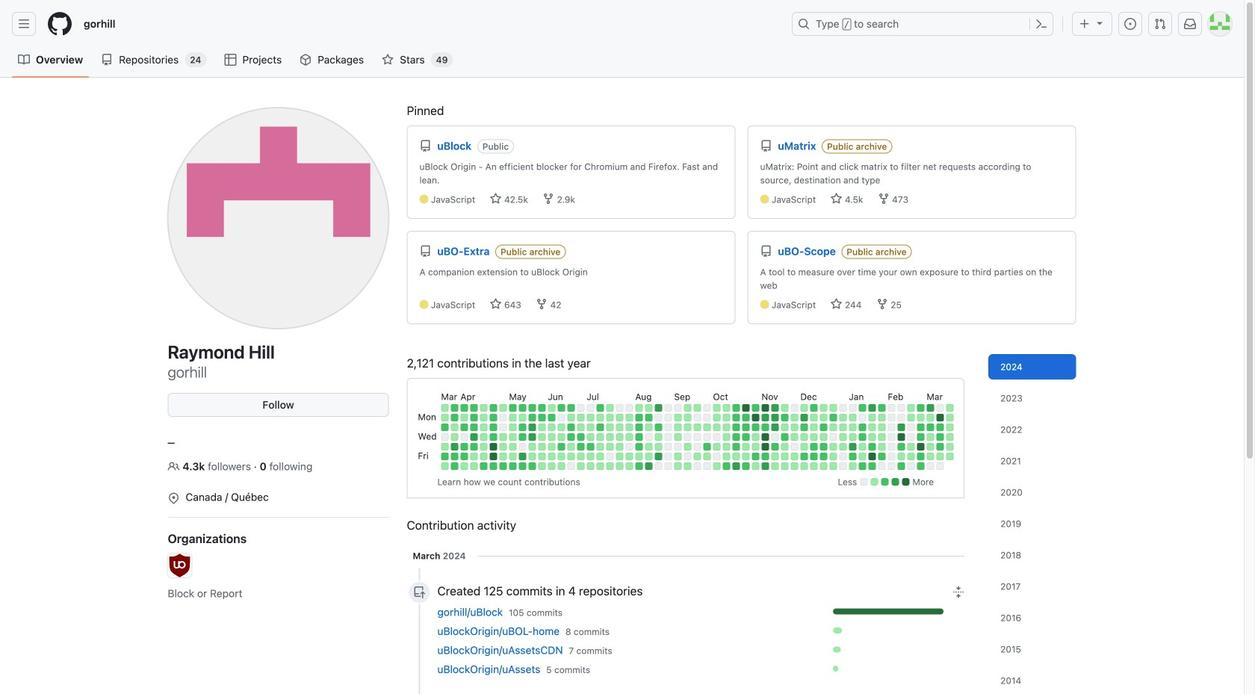 Task type: locate. For each thing, give the bounding box(es) containing it.
repo image
[[760, 140, 772, 152], [419, 245, 431, 257]]

6% of commits in march were made to ublockorigin/uassetscdn image
[[833, 647, 965, 653]]

issue opened image
[[1124, 18, 1136, 30]]

4% of commits in march were made to ublockorigin/uassets image
[[833, 666, 965, 672], [833, 666, 838, 672]]

0 horizontal spatial repo image
[[419, 245, 431, 257]]

2 horizontal spatial repo image
[[760, 245, 772, 257]]

book image
[[18, 54, 30, 66]]

repo image
[[101, 54, 113, 66], [419, 140, 431, 152], [760, 245, 772, 257]]

7% of commits in march were made to ublockorigin/ubol-home image up 6% of commits in march were made to ublockorigin/uassetscdn image
[[833, 628, 965, 634]]

command palette image
[[1035, 18, 1047, 30]]

cell
[[441, 404, 449, 412], [451, 404, 458, 412], [460, 404, 468, 412], [470, 404, 478, 412], [480, 404, 487, 412], [490, 404, 497, 412], [499, 404, 507, 412], [509, 404, 516, 412], [519, 404, 526, 412], [528, 404, 536, 412], [538, 404, 546, 412], [548, 404, 555, 412], [558, 404, 565, 412], [567, 404, 575, 412], [577, 404, 584, 412], [587, 404, 594, 412], [596, 404, 604, 412], [606, 404, 614, 412], [616, 404, 623, 412], [626, 404, 633, 412], [635, 404, 643, 412], [645, 404, 652, 412], [655, 404, 662, 412], [664, 404, 672, 412], [674, 404, 682, 412], [684, 404, 691, 412], [694, 404, 701, 412], [703, 404, 711, 412], [713, 404, 720, 412], [723, 404, 730, 412], [732, 404, 740, 412], [742, 404, 750, 412], [752, 404, 759, 412], [762, 404, 769, 412], [771, 404, 779, 412], [781, 404, 788, 412], [791, 404, 798, 412], [800, 404, 808, 412], [810, 404, 818, 412], [820, 404, 827, 412], [830, 404, 837, 412], [839, 404, 847, 412], [849, 404, 856, 412], [859, 404, 866, 412], [868, 404, 876, 412], [878, 404, 886, 412], [888, 404, 895, 412], [898, 404, 905, 412], [907, 404, 915, 412], [917, 404, 924, 412], [927, 404, 934, 412], [936, 404, 944, 412], [946, 404, 954, 412], [441, 414, 449, 421], [451, 414, 458, 421], [460, 414, 468, 421], [470, 414, 478, 421], [480, 414, 487, 421], [490, 414, 497, 421], [499, 414, 507, 421], [509, 414, 516, 421], [519, 414, 526, 421], [528, 414, 536, 421], [538, 414, 546, 421], [548, 414, 555, 421], [558, 414, 565, 421], [567, 414, 575, 421], [577, 414, 584, 421], [587, 414, 594, 421], [596, 414, 604, 421], [606, 414, 614, 421], [616, 414, 623, 421], [626, 414, 633, 421], [635, 414, 643, 421], [645, 414, 652, 421], [655, 414, 662, 421], [664, 414, 672, 421], [674, 414, 682, 421], [684, 414, 691, 421], [694, 414, 701, 421], [703, 414, 711, 421], [713, 414, 720, 421], [723, 414, 730, 421], [732, 414, 740, 421], [742, 414, 750, 421], [752, 414, 759, 421], [762, 414, 769, 421], [771, 414, 779, 421], [781, 414, 788, 421], [791, 414, 798, 421], [800, 414, 808, 421], [810, 414, 818, 421], [820, 414, 827, 421], [830, 414, 837, 421], [839, 414, 847, 421], [849, 414, 856, 421], [859, 414, 866, 421], [868, 414, 876, 421], [878, 414, 886, 421], [888, 414, 895, 421], [898, 414, 905, 421], [907, 414, 915, 421], [917, 414, 924, 421], [927, 414, 934, 421], [936, 414, 944, 421], [946, 414, 954, 421], [441, 424, 449, 431], [451, 424, 458, 431], [460, 424, 468, 431], [470, 424, 478, 431], [480, 424, 487, 431], [490, 424, 497, 431], [499, 424, 507, 431], [509, 424, 516, 431], [519, 424, 526, 431], [528, 424, 536, 431], [538, 424, 546, 431], [548, 424, 555, 431], [558, 424, 565, 431], [567, 424, 575, 431], [577, 424, 584, 431], [587, 424, 594, 431], [596, 424, 604, 431], [606, 424, 614, 431], [616, 424, 623, 431], [626, 424, 633, 431], [635, 424, 643, 431], [645, 424, 652, 431], [655, 424, 662, 431], [664, 424, 672, 431], [674, 424, 682, 431], [684, 424, 691, 431], [694, 424, 701, 431], [703, 424, 711, 431], [713, 424, 720, 431], [723, 424, 730, 431], [732, 424, 740, 431], [742, 424, 750, 431], [752, 424, 759, 431], [762, 424, 769, 431], [771, 424, 779, 431], [781, 424, 788, 431], [791, 424, 798, 431], [800, 424, 808, 431], [810, 424, 818, 431], [820, 424, 827, 431], [830, 424, 837, 431], [839, 424, 847, 431], [849, 424, 856, 431], [859, 424, 866, 431], [868, 424, 876, 431], [878, 424, 886, 431], [888, 424, 895, 431], [898, 424, 905, 431], [907, 424, 915, 431], [917, 424, 924, 431], [927, 424, 934, 431], [936, 424, 944, 431], [946, 424, 954, 431], [441, 433, 449, 441], [451, 433, 458, 441], [460, 433, 468, 441], [470, 433, 478, 441], [480, 433, 487, 441], [490, 433, 497, 441], [499, 433, 507, 441], [509, 433, 516, 441], [519, 433, 526, 441], [528, 433, 536, 441], [538, 433, 546, 441], [548, 433, 555, 441], [558, 433, 565, 441], [567, 433, 575, 441], [577, 433, 584, 441], [587, 433, 594, 441], [596, 433, 604, 441], [606, 433, 614, 441], [616, 433, 623, 441], [626, 433, 633, 441], [635, 433, 643, 441], [645, 433, 652, 441], [655, 433, 662, 441], [664, 433, 672, 441], [674, 433, 682, 441], [684, 433, 691, 441], [694, 433, 701, 441], [703, 433, 711, 441], [713, 433, 720, 441], [723, 433, 730, 441], [732, 433, 740, 441], [742, 433, 750, 441], [752, 433, 759, 441], [762, 433, 769, 441], [771, 433, 779, 441], [781, 433, 788, 441], [791, 433, 798, 441], [800, 433, 808, 441], [810, 433, 818, 441], [820, 433, 827, 441], [830, 433, 837, 441], [839, 433, 847, 441], [849, 433, 856, 441], [859, 433, 866, 441], [868, 433, 876, 441], [878, 433, 886, 441], [888, 433, 895, 441], [898, 433, 905, 441], [907, 433, 915, 441], [917, 433, 924, 441], [927, 433, 934, 441], [936, 433, 944, 441], [946, 433, 954, 441], [441, 443, 449, 451], [451, 443, 458, 451], [460, 443, 468, 451], [470, 443, 478, 451], [480, 443, 487, 451], [490, 443, 497, 451], [499, 443, 507, 451], [509, 443, 516, 451], [519, 443, 526, 451], [528, 443, 536, 451], [538, 443, 546, 451], [548, 443, 555, 451], [558, 443, 565, 451], [567, 443, 575, 451], [577, 443, 584, 451], [587, 443, 594, 451], [596, 443, 604, 451], [606, 443, 614, 451], [616, 443, 623, 451], [626, 443, 633, 451], [635, 443, 643, 451], [645, 443, 652, 451], [655, 443, 662, 451], [664, 443, 672, 451], [674, 443, 682, 451], [684, 443, 691, 451], [694, 443, 701, 451], [703, 443, 711, 451], [713, 443, 720, 451], [723, 443, 730, 451], [732, 443, 740, 451], [742, 443, 750, 451], [752, 443, 759, 451], [762, 443, 769, 451], [771, 443, 779, 451], [781, 443, 788, 451], [791, 443, 798, 451], [800, 443, 808, 451], [810, 443, 818, 451], [820, 443, 827, 451], [830, 443, 837, 451], [839, 443, 847, 451], [849, 443, 856, 451], [859, 443, 866, 451], [868, 443, 876, 451], [878, 443, 886, 451], [888, 443, 895, 451], [898, 443, 905, 451], [907, 443, 915, 451], [917, 443, 924, 451], [927, 443, 934, 451], [936, 443, 944, 451], [946, 443, 954, 451], [441, 453, 449, 460], [451, 453, 458, 460], [460, 453, 468, 460], [470, 453, 478, 460], [480, 453, 487, 460], [490, 453, 497, 460], [499, 453, 507, 460], [509, 453, 516, 460], [519, 453, 526, 460], [528, 453, 536, 460], [538, 453, 546, 460], [548, 453, 555, 460], [558, 453, 565, 460], [567, 453, 575, 460], [577, 453, 584, 460], [587, 453, 594, 460], [596, 453, 604, 460], [606, 453, 614, 460], [616, 453, 623, 460], [626, 453, 633, 460], [635, 453, 643, 460], [645, 453, 652, 460], [655, 453, 662, 460], [664, 453, 672, 460], [674, 453, 682, 460], [684, 453, 691, 460], [694, 453, 701, 460], [703, 453, 711, 460], [713, 453, 720, 460], [723, 453, 730, 460], [732, 453, 740, 460], [742, 453, 750, 460], [752, 453, 759, 460], [762, 453, 769, 460], [771, 453, 779, 460], [781, 453, 788, 460], [791, 453, 798, 460], [800, 453, 808, 460], [810, 453, 818, 460], [820, 453, 827, 460], [830, 453, 837, 460], [839, 453, 847, 460], [849, 453, 856, 460], [859, 453, 866, 460], [868, 453, 876, 460], [878, 453, 886, 460], [888, 453, 895, 460], [898, 453, 905, 460], [907, 453, 915, 460], [917, 453, 924, 460], [927, 453, 934, 460], [936, 453, 944, 460], [946, 453, 954, 460], [441, 462, 449, 470], [451, 462, 458, 470], [460, 462, 468, 470], [470, 462, 478, 470], [480, 462, 487, 470], [490, 462, 497, 470], [499, 462, 507, 470], [509, 462, 516, 470], [519, 462, 526, 470], [528, 462, 536, 470], [538, 462, 546, 470], [548, 462, 555, 470], [558, 462, 565, 470], [567, 462, 575, 470], [577, 462, 584, 470], [587, 462, 594, 470], [596, 462, 604, 470], [606, 462, 614, 470], [616, 462, 623, 470], [626, 462, 633, 470], [635, 462, 643, 470], [645, 462, 652, 470], [655, 462, 662, 470], [664, 462, 672, 470], [674, 462, 682, 470], [684, 462, 691, 470], [694, 462, 701, 470], [703, 462, 711, 470], [713, 462, 720, 470], [723, 462, 730, 470], [732, 462, 740, 470], [742, 462, 750, 470], [752, 462, 759, 470], [762, 462, 769, 470], [771, 462, 779, 470], [781, 462, 788, 470], [791, 462, 798, 470], [800, 462, 808, 470], [810, 462, 818, 470], [820, 462, 827, 470], [830, 462, 837, 470], [839, 462, 847, 470], [849, 462, 856, 470], [859, 462, 866, 470], [868, 462, 876, 470], [878, 462, 886, 470], [888, 462, 895, 470], [898, 462, 905, 470], [907, 462, 915, 470], [917, 462, 924, 470], [927, 462, 934, 470], [936, 462, 944, 470]]

84% of commits in march were made to gorhill/ublock image
[[833, 609, 965, 614], [833, 609, 944, 614]]

grid
[[416, 388, 956, 472]]

7% of commits in march were made to ublockorigin/ubol-home image
[[833, 628, 965, 634], [833, 628, 842, 634]]

0 vertical spatial repo image
[[760, 140, 772, 152]]

stars image
[[830, 193, 842, 205]]

repo push image
[[414, 586, 425, 598]]

1 horizontal spatial repo image
[[419, 140, 431, 152]]

1 vertical spatial repo image
[[419, 140, 431, 152]]

stars image
[[490, 193, 502, 205], [490, 298, 502, 310], [830, 298, 842, 310]]

4% of commits in march were made to ublockorigin/uassets image down 6% of commits in march were made to ublockorigin/uassetscdn icon
[[833, 666, 838, 672]]

triangle down image
[[1094, 17, 1106, 29]]

homepage image
[[48, 12, 72, 36]]

git pull request image
[[1154, 18, 1166, 30]]

0 vertical spatial repo image
[[101, 54, 113, 66]]

forks image
[[878, 193, 890, 205], [536, 298, 548, 310], [876, 298, 888, 310]]

6% of commits in march were made to ublockorigin/uassetscdn image
[[833, 647, 841, 653]]



Task type: vqa. For each thing, say whether or not it's contained in the screenshot.
stars image
yes



Task type: describe. For each thing, give the bounding box(es) containing it.
table image
[[224, 54, 236, 66]]

home location: canada / québec element
[[168, 486, 389, 505]]

plus image
[[1079, 18, 1091, 30]]

star image
[[382, 54, 394, 66]]

package image
[[300, 54, 312, 66]]

notifications image
[[1184, 18, 1196, 30]]

forks image for the right repo icon
[[878, 193, 890, 205]]

Follow gorhill submit
[[168, 393, 389, 417]]

forks image for the bottommost repo icon
[[536, 298, 548, 310]]

collapse image
[[953, 586, 965, 598]]

1 vertical spatial repo image
[[419, 245, 431, 257]]

view gorhill's full-sized avatar image
[[168, 108, 389, 329]]

location image
[[168, 492, 180, 504]]

4% of commits in march were made to ublockorigin/uassets image down 6% of commits in march were made to ublockorigin/uassetscdn image
[[833, 666, 965, 672]]

2 vertical spatial repo image
[[760, 245, 772, 257]]

forks image
[[543, 193, 555, 205]]

7% of commits in march were made to ublockorigin/ubol-home image up 6% of commits in march were made to ublockorigin/uassetscdn icon
[[833, 628, 842, 634]]

1 horizontal spatial repo image
[[760, 140, 772, 152]]

0 horizontal spatial repo image
[[101, 54, 113, 66]]

people image
[[168, 461, 180, 473]]

@ublockorigin image
[[168, 554, 192, 578]]



